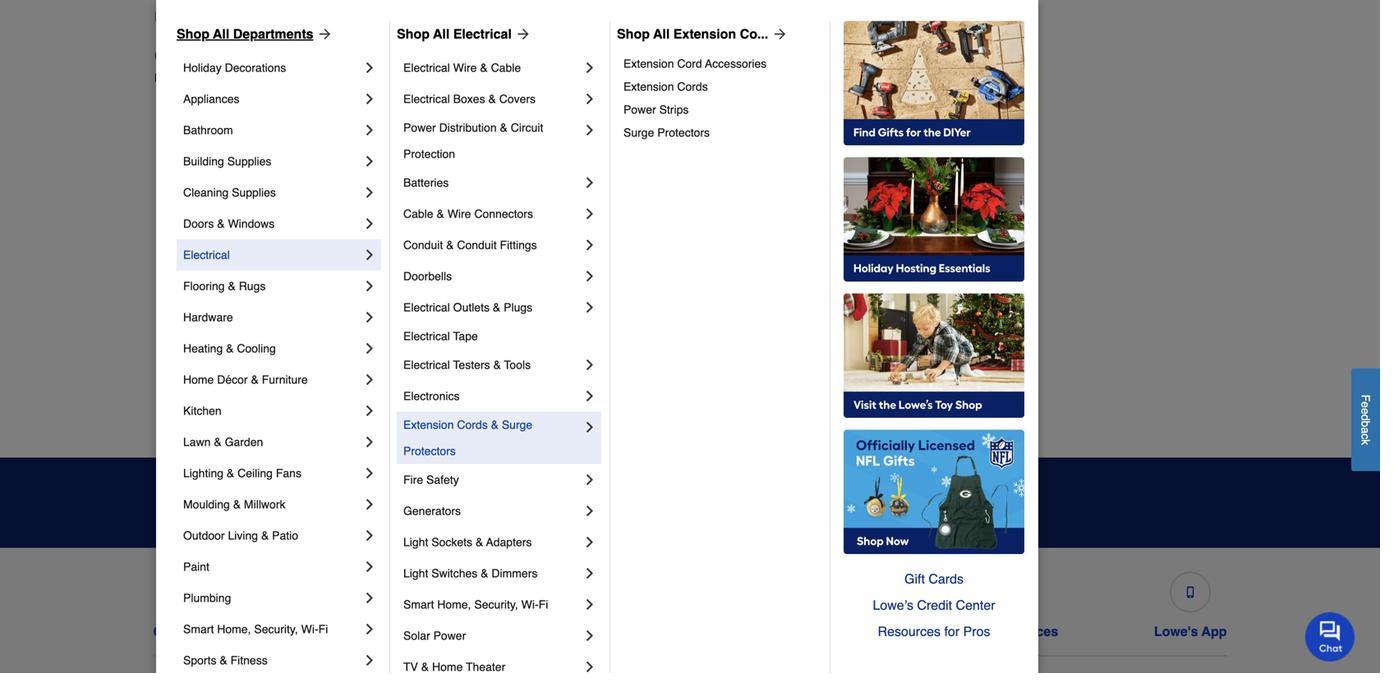 Task type: vqa. For each thing, say whether or not it's contained in the screenshot.
1,699 associated with check circle filled icon corresponding to fourth Product image from the top of the page
no



Task type: locate. For each thing, give the bounding box(es) containing it.
& inside "link"
[[480, 61, 488, 74]]

0 horizontal spatial gift cards
[[768, 625, 832, 640]]

1 east from the top
[[168, 287, 191, 300]]

0 vertical spatial surge
[[624, 126, 654, 139]]

power left the strips
[[624, 103, 656, 116]]

cords down the lumberton link
[[457, 419, 488, 432]]

cords down extension cord accessories
[[677, 80, 708, 93]]

electrical outlets & plugs
[[403, 301, 533, 314]]

smart home, security, wi-fi link up fitness
[[183, 614, 362, 645]]

2 vertical spatial power
[[434, 630, 466, 643]]

jersey up the shop all electrical
[[384, 9, 423, 24]]

& left millwork
[[233, 498, 241, 511]]

arrow right image inside shop all extension co... link
[[769, 26, 788, 42]]

adapters
[[486, 536, 532, 549]]

& down cable & wire connectors
[[446, 239, 454, 252]]

fi for chevron right icon related to smart home, security, wi-fi
[[319, 623, 328, 636]]

1 horizontal spatial protectors
[[658, 126, 710, 139]]

electrical tape
[[403, 330, 478, 343]]

brunswick
[[194, 287, 246, 300]]

moulding
[[183, 498, 230, 511]]

1 shop from the left
[[177, 26, 210, 41]]

outdoor
[[183, 530, 225, 543]]

a right find
[[186, 9, 193, 24]]

flooring & rugs
[[183, 280, 266, 293]]

0 horizontal spatial smart
[[183, 623, 214, 636]]

1 horizontal spatial gift
[[905, 572, 925, 587]]

light left switches
[[403, 567, 428, 580]]

electrical down the shop all electrical
[[403, 61, 450, 74]]

share.
[[610, 510, 644, 523]]

wire inside "cable & wire connectors" link
[[448, 207, 471, 221]]

e up d
[[1360, 402, 1373, 409]]

0 horizontal spatial home,
[[217, 623, 251, 636]]

garden
[[225, 436, 263, 449]]

1 vertical spatial surge
[[502, 419, 533, 432]]

0 horizontal spatial conduit
[[403, 239, 443, 252]]

wi- for chevron right image corresponding to smart home, security, wi-fi
[[522, 599, 539, 612]]

lawnside link
[[436, 351, 484, 368]]

arrow right image up extension cord accessories "link"
[[769, 26, 788, 42]]

all up extension cord accessories
[[653, 26, 670, 41]]

all up "electrical wire & cable"
[[433, 26, 450, 41]]

chevron right image for lawn & garden
[[362, 434, 378, 451]]

decorations
[[225, 61, 286, 74]]

arrow right image for shop all electrical
[[512, 26, 532, 42]]

& up electrical boxes & covers 'link'
[[480, 61, 488, 74]]

electrical for electrical boxes & covers
[[403, 92, 450, 106]]

surge protectors
[[624, 126, 710, 139]]

shop for shop all departments
[[177, 26, 210, 41]]

surge inside extension cords & surge protectors
[[502, 419, 533, 432]]

& right boxes at the top left of page
[[489, 92, 496, 106]]

electrical inside electrical outlets & plugs link
[[403, 301, 450, 314]]

1 vertical spatial supplies
[[232, 186, 276, 199]]

furniture
[[262, 373, 308, 387]]

cable & wire connectors link
[[403, 198, 582, 230]]

grande
[[992, 189, 1030, 202]]

0 vertical spatial jersey
[[384, 9, 423, 24]]

manchester
[[703, 123, 764, 136]]

strips
[[660, 103, 689, 116]]

toms
[[971, 287, 999, 300]]

east for east rutherford
[[168, 320, 191, 333]]

1 vertical spatial cords
[[457, 419, 488, 432]]

1 horizontal spatial home,
[[437, 599, 471, 612]]

electrical for electrical wire & cable
[[403, 61, 450, 74]]

electrical left boxes at the top left of page
[[403, 92, 450, 106]]

protectors up the fire safety
[[403, 445, 456, 458]]

center for lowe's credit center
[[627, 625, 669, 640]]

lighting & ceiling fans link
[[183, 458, 362, 489]]

find a store
[[154, 9, 230, 24]]

0 vertical spatial east
[[168, 287, 191, 300]]

chevron right image for electrical wire & cable
[[582, 59, 598, 76]]

building supplies link
[[183, 146, 362, 177]]

bathroom
[[183, 124, 233, 137]]

lumberton link
[[436, 384, 491, 401]]

credit for lowe's
[[586, 625, 624, 640]]

electrical up electronics
[[403, 359, 450, 372]]

credit inside lowe's credit center link
[[586, 625, 624, 640]]

& left ceiling at the bottom left of the page
[[227, 467, 234, 480]]

1 horizontal spatial city
[[473, 320, 492, 333]]

1 horizontal spatial gift cards link
[[844, 567, 1025, 593]]

jersey down electrical outlets & plugs
[[436, 320, 469, 333]]

arrow right image inside shop all electrical link
[[512, 26, 532, 42]]

0 horizontal spatial lowe's
[[154, 71, 190, 84]]

conduit down cable & wire connectors
[[457, 239, 497, 252]]

services
[[1005, 625, 1059, 640]]

smart home, security, wi-fi link down light switches & dimmers
[[403, 590, 582, 621]]

home, down switches
[[437, 599, 471, 612]]

0 horizontal spatial center
[[627, 625, 669, 640]]

extension inside "link"
[[624, 57, 674, 70]]

shop for shop all electrical
[[397, 26, 430, 41]]

lawn
[[183, 436, 211, 449]]

delran link
[[168, 220, 202, 236]]

0 horizontal spatial protectors
[[403, 445, 456, 458]]

chevron right image for hardware
[[362, 309, 378, 326]]

plumbing link
[[183, 583, 362, 614]]

supplies for building supplies
[[227, 155, 272, 168]]

& left patio
[[261, 530, 269, 543]]

2 shop from the left
[[397, 26, 430, 41]]

1 conduit from the left
[[403, 239, 443, 252]]

hardware
[[183, 311, 233, 324]]

shop down the new jersey
[[397, 26, 430, 41]]

east down deptford link
[[168, 287, 191, 300]]

connectors
[[474, 207, 533, 221]]

chevron right image for bathroom
[[362, 122, 378, 138]]

to
[[596, 510, 606, 523]]

woodbridge
[[971, 419, 1033, 432]]

1 horizontal spatial new
[[354, 9, 381, 24]]

cable inside electrical wire & cable "link"
[[491, 61, 521, 74]]

smart home, security, wi-fi for the leftmost smart home, security, wi-fi link
[[183, 623, 328, 636]]

1 vertical spatial cable
[[403, 207, 434, 221]]

& down rutherford on the top left
[[226, 342, 234, 355]]

cords inside extension cords & surge protectors
[[457, 419, 488, 432]]

cords for extension cords
[[677, 80, 708, 93]]

extension up power strips
[[624, 80, 674, 93]]

0 vertical spatial security,
[[474, 599, 518, 612]]

visit the lowe's toy shop. image
[[844, 294, 1025, 419]]

tools
[[504, 359, 531, 372]]

wi- up 'sports & fitness' link
[[301, 623, 319, 636]]

1 vertical spatial fi
[[319, 623, 328, 636]]

protectors down the strips
[[658, 126, 710, 139]]

surge down power strips
[[624, 126, 654, 139]]

1 vertical spatial a
[[1360, 428, 1373, 434]]

& right sports
[[220, 654, 227, 668]]

1 vertical spatial protectors
[[403, 445, 456, 458]]

2 all from the left
[[433, 26, 450, 41]]

chevron right image for flooring & rugs
[[362, 278, 378, 295]]

electrical inside electrical link
[[183, 249, 230, 262]]

electrical for electrical tape
[[403, 330, 450, 343]]

0 vertical spatial home,
[[437, 599, 471, 612]]

0 horizontal spatial security,
[[254, 623, 298, 636]]

0 horizontal spatial smart home, security, wi-fi
[[183, 623, 328, 636]]

1 horizontal spatial arrow right image
[[769, 26, 788, 42]]

light down generators
[[403, 536, 428, 549]]

chevron right image for fire safety
[[582, 472, 598, 488]]

east up heating
[[168, 320, 191, 333]]

0 vertical spatial center
[[956, 598, 996, 613]]

1 vertical spatial smart home, security, wi-fi
[[183, 623, 328, 636]]

light sockets & adapters link
[[403, 527, 582, 558]]

kitchen
[[183, 405, 222, 418]]

0 vertical spatial cable
[[491, 61, 521, 74]]

all for electrical
[[433, 26, 450, 41]]

chevron right image
[[582, 91, 598, 107], [582, 122, 598, 138], [582, 175, 598, 191], [582, 206, 598, 222], [362, 278, 378, 295], [582, 299, 598, 316], [362, 309, 378, 326], [582, 357, 598, 373], [582, 388, 598, 405], [362, 434, 378, 451], [582, 534, 598, 551], [582, 597, 598, 613], [362, 653, 378, 669], [582, 659, 598, 674]]

all inside 'link'
[[213, 26, 230, 41]]

chevron right image for lighting & ceiling fans
[[362, 465, 378, 482]]

jersey city
[[436, 320, 492, 333]]

1 vertical spatial wire
[[448, 207, 471, 221]]

chevron right image for electrical
[[362, 247, 378, 263]]

1 vertical spatial security,
[[254, 623, 298, 636]]

& left circuit
[[500, 121, 508, 134]]

chevron right image for cable & wire connectors
[[582, 206, 598, 222]]

sign up button
[[908, 481, 1012, 526]]

electronics
[[403, 390, 460, 403]]

1 horizontal spatial all
[[433, 26, 450, 41]]

extension cords & surge protectors link
[[403, 412, 582, 465]]

chevron right image for cleaning supplies
[[362, 184, 378, 201]]

bayonne
[[168, 123, 213, 136]]

wire inside electrical wire & cable "link"
[[453, 61, 477, 74]]

a up k
[[1360, 428, 1373, 434]]

cords for extension cords & surge protectors
[[457, 419, 488, 432]]

security, up solar power link
[[474, 599, 518, 612]]

lowe's for lowe's credit center
[[538, 625, 582, 640]]

electrical left tape
[[403, 330, 450, 343]]

chevron right image for conduit & conduit fittings
[[582, 237, 598, 253]]

order
[[362, 625, 398, 640]]

chevron right image for moulding & millwork
[[362, 497, 378, 513]]

turnersville link
[[971, 318, 1030, 335]]

0 horizontal spatial arrow right image
[[512, 26, 532, 42]]

e
[[1360, 402, 1373, 409], [1360, 408, 1373, 415]]

1 vertical spatial wi-
[[301, 623, 319, 636]]

chevron right image for holiday decorations
[[362, 59, 378, 76]]

lowe's
[[154, 71, 190, 84], [538, 625, 582, 640], [1155, 625, 1199, 640]]

0 horizontal spatial gift
[[768, 625, 791, 640]]

electrical down doorbells
[[403, 301, 450, 314]]

smart home, security, wi-fi down light switches & dimmers
[[403, 599, 548, 612]]

wire up boxes at the top left of page
[[453, 61, 477, 74]]

conduit up doorbells
[[403, 239, 443, 252]]

2 horizontal spatial lowe's
[[1155, 625, 1199, 640]]

shop up extension cords
[[617, 26, 650, 41]]

extension inside extension cords & surge protectors
[[403, 419, 454, 432]]

cable down batteries
[[403, 207, 434, 221]]

lowe's app link
[[1155, 566, 1227, 640]]

3 all from the left
[[653, 26, 670, 41]]

0 horizontal spatial new
[[242, 71, 265, 84]]

1 horizontal spatial security,
[[474, 599, 518, 612]]

in
[[230, 71, 239, 84]]

extension for extension cord accessories
[[624, 57, 674, 70]]

cooling
[[237, 342, 276, 355]]

and
[[538, 484, 573, 506]]

0 vertical spatial gift
[[905, 572, 925, 587]]

0 vertical spatial smart home, security, wi-fi
[[403, 599, 548, 612]]

extension for extension cords & surge protectors
[[403, 419, 454, 432]]

arrow right image up electrical wire & cable "link"
[[512, 26, 532, 42]]

1 horizontal spatial conduit
[[457, 239, 497, 252]]

1 horizontal spatial cards
[[929, 572, 964, 587]]

0 horizontal spatial cable
[[403, 207, 434, 221]]

wi- down dimmers
[[522, 599, 539, 612]]

surge
[[624, 126, 654, 139], [502, 419, 533, 432]]

0 vertical spatial wi-
[[522, 599, 539, 612]]

2 horizontal spatial all
[[653, 26, 670, 41]]

fi up solar power link
[[539, 599, 548, 612]]

home, for the leftmost smart home, security, wi-fi link
[[217, 623, 251, 636]]

security, up 'sports & fitness' link
[[254, 623, 298, 636]]

windows
[[228, 217, 275, 230]]

sicklerville link
[[971, 253, 1026, 269]]

smart up status
[[403, 599, 434, 612]]

1 vertical spatial home,
[[217, 623, 251, 636]]

0 vertical spatial cords
[[677, 80, 708, 93]]

shop down the find a store
[[177, 26, 210, 41]]

electrical inside electrical wire & cable "link"
[[403, 61, 450, 74]]

millwork
[[244, 498, 286, 511]]

3 shop from the left
[[617, 26, 650, 41]]

shop all departments link
[[177, 24, 333, 44]]

0 horizontal spatial fi
[[319, 623, 328, 636]]

electrical outlets & plugs link
[[403, 292, 582, 323]]

0 vertical spatial a
[[186, 9, 193, 24]]

f e e d b a c k
[[1360, 395, 1373, 446]]

1 all from the left
[[213, 26, 230, 41]]

protection
[[403, 147, 455, 161]]

contact
[[153, 625, 202, 640]]

1 horizontal spatial smart home, security, wi-fi
[[403, 599, 548, 612]]

sports
[[183, 654, 217, 668]]

2 horizontal spatial shop
[[617, 26, 650, 41]]

installation services link
[[931, 566, 1059, 640]]

lowe's credit center
[[538, 625, 669, 640]]

cable & wire connectors
[[403, 207, 533, 221]]

extension cords link
[[624, 75, 818, 98]]

chevron right image for smart home, security, wi-fi
[[362, 622, 378, 638]]

jersey down departments at the top left of page
[[268, 71, 302, 84]]

conduit
[[403, 239, 443, 252], [457, 239, 497, 252]]

sign up form
[[663, 481, 1012, 526]]

arrow right image for shop all extension co...
[[769, 26, 788, 42]]

0 vertical spatial protectors
[[658, 126, 710, 139]]

0 vertical spatial supplies
[[227, 155, 272, 168]]

chevron right image for kitchen
[[362, 403, 378, 419]]

light for light switches & dimmers
[[403, 567, 428, 580]]

supplies up the windows
[[232, 186, 276, 199]]

all down store
[[213, 26, 230, 41]]

shop for shop all extension co...
[[617, 26, 650, 41]]

1 vertical spatial east
[[168, 320, 191, 333]]

1 horizontal spatial jersey
[[384, 9, 423, 24]]

all for extension
[[653, 26, 670, 41]]

new inside button
[[354, 9, 381, 24]]

fi left order
[[319, 623, 328, 636]]

2 horizontal spatial jersey
[[436, 320, 469, 333]]

2 east from the top
[[168, 320, 191, 333]]

credit inside lowe's credit center link
[[917, 598, 953, 613]]

smart home, security, wi-fi up fitness
[[183, 623, 328, 636]]

electrical inside electrical boxes & covers 'link'
[[403, 92, 450, 106]]

0 vertical spatial new
[[354, 9, 381, 24]]

0 horizontal spatial gift cards link
[[765, 566, 836, 640]]

1 vertical spatial gift
[[768, 625, 791, 640]]

customer care image
[[204, 587, 216, 599]]

store
[[197, 9, 230, 24]]

fittings
[[500, 239, 537, 252]]

east for east brunswick
[[168, 287, 191, 300]]

electrical up flooring
[[183, 249, 230, 262]]

power inside power distribution & circuit protection
[[403, 121, 436, 134]]

0 horizontal spatial a
[[186, 9, 193, 24]]

chevron right image for solar power
[[582, 628, 598, 645]]

union
[[971, 353, 1001, 366]]

lowe's credit center link
[[844, 593, 1025, 619]]

& down 'electronics' "link"
[[491, 419, 499, 432]]

wire up conduit & conduit fittings
[[448, 207, 471, 221]]

1 vertical spatial light
[[403, 567, 428, 580]]

jersey inside the city directory lowe's stores in new jersey
[[268, 71, 302, 84]]

cleaning
[[183, 186, 229, 199]]

1 horizontal spatial fi
[[539, 599, 548, 612]]

chevron right image for generators
[[582, 503, 598, 520]]

0 horizontal spatial credit
[[586, 625, 624, 640]]

1 horizontal spatial center
[[956, 598, 996, 613]]

1 e from the top
[[1360, 402, 1373, 409]]

boxes
[[453, 92, 485, 106]]

doorbells link
[[403, 261, 582, 292]]

e up b
[[1360, 408, 1373, 415]]

1 vertical spatial center
[[627, 625, 669, 640]]

0 horizontal spatial shop
[[177, 26, 210, 41]]

0 vertical spatial wire
[[453, 61, 477, 74]]

0 vertical spatial light
[[403, 536, 428, 549]]

cable up covers
[[491, 61, 521, 74]]

holiday
[[183, 61, 222, 74]]

chevron right image
[[362, 59, 378, 76], [582, 59, 598, 76], [362, 91, 378, 107], [362, 122, 378, 138], [362, 153, 378, 170], [362, 184, 378, 201], [362, 216, 378, 232], [582, 237, 598, 253], [362, 247, 378, 263], [582, 268, 598, 285], [362, 341, 378, 357], [362, 372, 378, 388], [362, 403, 378, 419], [582, 419, 598, 436], [362, 465, 378, 482], [582, 472, 598, 488], [362, 497, 378, 513], [582, 503, 598, 520], [362, 528, 378, 544], [362, 559, 378, 576], [582, 566, 598, 582], [362, 590, 378, 607], [362, 622, 378, 638], [582, 628, 598, 645]]

1 horizontal spatial smart home, security, wi-fi link
[[403, 590, 582, 621]]

security, for chevron right icon related to smart home, security, wi-fi
[[254, 623, 298, 636]]

power up protection
[[403, 121, 436, 134]]

extension cords
[[624, 80, 708, 93]]

sewell link
[[971, 220, 1005, 236]]

extension up extension cord accessories
[[674, 26, 736, 41]]

& inside 'link'
[[489, 92, 496, 106]]

1 horizontal spatial a
[[1360, 428, 1373, 434]]

0 vertical spatial cards
[[929, 572, 964, 587]]

1 horizontal spatial lowe's
[[538, 625, 582, 640]]

chevron right image for doorbells
[[582, 268, 598, 285]]

0 horizontal spatial jersey
[[268, 71, 302, 84]]

officially licensed n f l gifts. shop now. image
[[844, 430, 1025, 555]]

batteries link
[[403, 167, 582, 198]]

power for power distribution & circuit protection
[[403, 121, 436, 134]]

protectors
[[658, 126, 710, 139], [403, 445, 456, 458]]

1 arrow right image from the left
[[512, 26, 532, 42]]

cable
[[491, 61, 521, 74], [403, 207, 434, 221]]

lawn & garden link
[[183, 427, 362, 458]]

1 vertical spatial cards
[[795, 625, 832, 640]]

shop all extension co... link
[[617, 24, 788, 44]]

1 vertical spatial smart
[[183, 623, 214, 636]]

rio grande link
[[971, 187, 1030, 203]]

0 vertical spatial credit
[[917, 598, 953, 613]]

0 horizontal spatial all
[[213, 26, 230, 41]]

home, up "sports & fitness" at the left bottom
[[217, 623, 251, 636]]

chevron right image for electrical outlets & plugs
[[582, 299, 598, 316]]

1 vertical spatial credit
[[586, 625, 624, 640]]

lumberton
[[436, 386, 491, 399]]

0 vertical spatial fi
[[539, 599, 548, 612]]

1 horizontal spatial credit
[[917, 598, 953, 613]]

electrical link
[[183, 239, 362, 271]]

1 light from the top
[[403, 536, 428, 549]]

city directory lowe's stores in new jersey
[[154, 45, 302, 84]]

lowe's credit center
[[873, 598, 996, 613]]

0 vertical spatial smart
[[403, 599, 434, 612]]

1 horizontal spatial wi-
[[522, 599, 539, 612]]

electrical inside electrical testers & tools link
[[403, 359, 450, 372]]

2 light from the top
[[403, 567, 428, 580]]

arrow right image
[[512, 26, 532, 42], [769, 26, 788, 42]]

extension
[[674, 26, 736, 41], [624, 57, 674, 70], [624, 80, 674, 93], [403, 419, 454, 432]]

2 arrow right image from the left
[[769, 26, 788, 42]]

1 vertical spatial city
[[473, 320, 492, 333]]

1 vertical spatial power
[[403, 121, 436, 134]]

1 vertical spatial jersey
[[268, 71, 302, 84]]

power right the "solar" in the left of the page
[[434, 630, 466, 643]]

shop inside 'link'
[[177, 26, 210, 41]]

0 horizontal spatial cards
[[795, 625, 832, 640]]

1 horizontal spatial cords
[[677, 80, 708, 93]]

0 horizontal spatial surge
[[502, 419, 533, 432]]

doors & windows link
[[183, 208, 362, 239]]

extension up extension cords
[[624, 57, 674, 70]]

surge down 'electronics' "link"
[[502, 419, 533, 432]]

extension down electronics
[[403, 419, 454, 432]]

0 vertical spatial city
[[154, 45, 192, 67]]

light for light sockets & adapters
[[403, 536, 428, 549]]

lawn & garden
[[183, 436, 263, 449]]

outdoor living & patio
[[183, 530, 298, 543]]

mobile image
[[1185, 587, 1197, 599]]

covers
[[499, 92, 536, 106]]

east rutherford
[[168, 320, 248, 333]]

supplies up cleaning supplies
[[227, 155, 272, 168]]

electrical up electrical wire & cable "link"
[[453, 26, 512, 41]]

0 horizontal spatial cords
[[457, 419, 488, 432]]

chat invite button image
[[1306, 612, 1356, 662]]

smart up sports
[[183, 623, 214, 636]]

0 vertical spatial gift cards
[[905, 572, 964, 587]]

bathroom link
[[183, 115, 362, 146]]



Task type: describe. For each thing, give the bounding box(es) containing it.
lowe's
[[873, 598, 914, 613]]

1 vertical spatial gift cards
[[768, 625, 832, 640]]

tape
[[453, 330, 478, 343]]

heating & cooling
[[183, 342, 276, 355]]

& right décor
[[251, 373, 259, 387]]

& left dimmers
[[481, 567, 489, 580]]

power strips
[[624, 103, 689, 116]]

home
[[183, 373, 214, 387]]

electrical for electrical testers & tools
[[403, 359, 450, 372]]

& left tools
[[493, 359, 501, 372]]

conduit & conduit fittings
[[403, 239, 537, 252]]

f
[[1360, 395, 1373, 402]]

find
[[154, 9, 182, 24]]

departments
[[233, 26, 314, 41]]

chevron right image for light switches & dimmers
[[582, 566, 598, 582]]

east brunswick link
[[168, 286, 246, 302]]

supplies for cleaning supplies
[[232, 186, 276, 199]]

rio
[[971, 189, 989, 202]]

chevron right image for sports & fitness
[[362, 653, 378, 669]]

dimensions image
[[989, 587, 1001, 599]]

b
[[1360, 421, 1373, 428]]

chevron right image for doors & windows
[[362, 216, 378, 232]]

contact us & faq link
[[153, 566, 266, 640]]

d
[[1360, 415, 1373, 421]]

chevron right image for light sockets & adapters
[[582, 534, 598, 551]]

building supplies
[[183, 155, 272, 168]]

moulding & millwork
[[183, 498, 286, 511]]

& inside power distribution & circuit protection
[[500, 121, 508, 134]]

rugs
[[239, 280, 266, 293]]

& down batteries
[[437, 207, 444, 221]]

inspiration
[[432, 484, 533, 506]]

new jersey button
[[354, 7, 423, 27]]

cable inside "cable & wire connectors" link
[[403, 207, 434, 221]]

eatontown
[[168, 353, 222, 366]]

deptford
[[168, 254, 212, 267]]

shop all electrical
[[397, 26, 512, 41]]

chevron right image for home décor & furniture
[[362, 372, 378, 388]]

electrical tape link
[[403, 323, 598, 350]]

brick
[[168, 156, 193, 169]]

paint
[[183, 561, 209, 574]]

flemington
[[436, 123, 492, 136]]

extension for extension cords
[[624, 80, 674, 93]]

chevron right image for electrical boxes & covers
[[582, 91, 598, 107]]

find gifts for the diyer. image
[[844, 21, 1025, 146]]

princeton link
[[971, 154, 1020, 171]]

cleaning supplies link
[[183, 177, 362, 208]]

home, for rightmost smart home, security, wi-fi link
[[437, 599, 471, 612]]

bayonne link
[[168, 121, 213, 138]]

generators link
[[403, 496, 582, 527]]

city inside the city directory lowe's stores in new jersey
[[154, 45, 192, 67]]

plugs
[[504, 301, 533, 314]]

chevron right image for heating & cooling
[[362, 341, 378, 357]]

brick link
[[168, 154, 193, 171]]

chevron right image for batteries
[[582, 175, 598, 191]]

doors & windows
[[183, 217, 275, 230]]

eatontown link
[[168, 351, 222, 368]]

arrow right image
[[314, 26, 333, 42]]

electrical wire & cable link
[[403, 52, 582, 83]]

turnersville
[[971, 320, 1030, 333]]

manahawkin
[[436, 419, 500, 432]]

& left rugs
[[228, 280, 236, 293]]

2 e from the top
[[1360, 408, 1373, 415]]

woodbridge link
[[971, 417, 1033, 433]]

sockets
[[432, 536, 473, 549]]

fi for chevron right image corresponding to smart home, security, wi-fi
[[539, 599, 548, 612]]

protectors inside the 'surge protectors' link
[[658, 126, 710, 139]]

chevron right image for electronics
[[582, 388, 598, 405]]

lowe's for lowe's app
[[1155, 625, 1199, 640]]

toms river
[[971, 287, 1029, 300]]

outlets
[[453, 301, 490, 314]]

fire safety
[[403, 474, 459, 487]]

app
[[1202, 625, 1227, 640]]

heating
[[183, 342, 223, 355]]

got
[[542, 510, 560, 523]]

security, for chevron right image corresponding to smart home, security, wi-fi
[[474, 599, 518, 612]]

voorhees
[[971, 386, 1020, 399]]

electrical for electrical outlets & plugs
[[403, 301, 450, 314]]

protectors inside extension cords & surge protectors
[[403, 445, 456, 458]]

safety
[[427, 474, 459, 487]]

power distribution & circuit protection link
[[403, 115, 582, 167]]

lowe's inside the city directory lowe's stores in new jersey
[[154, 71, 190, 84]]

hardware link
[[183, 302, 362, 333]]

manahawkin link
[[436, 417, 500, 433]]

& right sockets
[[476, 536, 483, 549]]

smart home, security, wi-fi for rightmost smart home, security, wi-fi link
[[403, 599, 548, 612]]

light switches & dimmers link
[[403, 558, 582, 590]]

shop all departments
[[177, 26, 314, 41]]

chevron right image for power distribution & circuit protection
[[582, 122, 598, 138]]

east brunswick
[[168, 287, 246, 300]]

lowe's app
[[1155, 625, 1227, 640]]

moulding & millwork link
[[183, 489, 362, 521]]

shop all electrical link
[[397, 24, 532, 44]]

all for departments
[[213, 26, 230, 41]]

sports & fitness
[[183, 654, 268, 668]]

lowe's credit center link
[[538, 566, 669, 640]]

a inside button
[[1360, 428, 1373, 434]]

extension cord accessories link
[[624, 52, 818, 75]]

building
[[183, 155, 224, 168]]

electrical boxes & covers
[[403, 92, 536, 106]]

& right 'doors' at the top left
[[217, 217, 225, 230]]

1 horizontal spatial gift cards
[[905, 572, 964, 587]]

credit for lowe's
[[917, 598, 953, 613]]

& right us
[[226, 625, 236, 640]]

circuit
[[511, 121, 544, 134]]

deptford link
[[168, 253, 212, 269]]

chevron right image for extension cords & surge protectors
[[582, 419, 598, 436]]

c
[[1360, 434, 1373, 440]]

chevron right image for outdoor living & patio
[[362, 528, 378, 544]]

appliances
[[183, 92, 240, 106]]

holiday hosting essentials. image
[[844, 157, 1025, 282]]

chevron right image for smart home, security, wi-fi
[[582, 597, 598, 613]]

chevron right image for plumbing
[[362, 590, 378, 607]]

electrical testers & tools
[[403, 359, 531, 372]]

butler link
[[168, 187, 198, 203]]

2 vertical spatial jersey
[[436, 320, 469, 333]]

toms river link
[[971, 286, 1029, 302]]

chevron right image for paint
[[362, 559, 378, 576]]

0 horizontal spatial smart home, security, wi-fi link
[[183, 614, 362, 645]]

sewell
[[971, 221, 1005, 235]]

1 horizontal spatial surge
[[624, 126, 654, 139]]

& left the plugs
[[493, 301, 501, 314]]

cleaning supplies
[[183, 186, 276, 199]]

jersey inside button
[[384, 9, 423, 24]]

doors
[[183, 217, 214, 230]]

power for power strips
[[624, 103, 656, 116]]

solar
[[403, 630, 430, 643]]

new inside the city directory lowe's stores in new jersey
[[242, 71, 265, 84]]

2 conduit from the left
[[457, 239, 497, 252]]

contact us & faq
[[153, 625, 266, 640]]

center for lowe's credit center
[[956, 598, 996, 613]]

1 horizontal spatial smart
[[403, 599, 434, 612]]

chevron right image for building supplies
[[362, 153, 378, 170]]

status
[[402, 625, 442, 640]]

chevron right image for electrical testers & tools
[[582, 357, 598, 373]]

sicklerville
[[971, 254, 1026, 267]]

plumbing
[[183, 592, 231, 605]]

wi- for chevron right icon related to smart home, security, wi-fi
[[301, 623, 319, 636]]

patio
[[272, 530, 298, 543]]

electrical inside shop all electrical link
[[453, 26, 512, 41]]

rutherford
[[194, 320, 248, 333]]

& right lawn at the bottom of the page
[[214, 436, 222, 449]]

chevron right image for appliances
[[362, 91, 378, 107]]

& inside extension cords & surge protectors
[[491, 419, 499, 432]]



